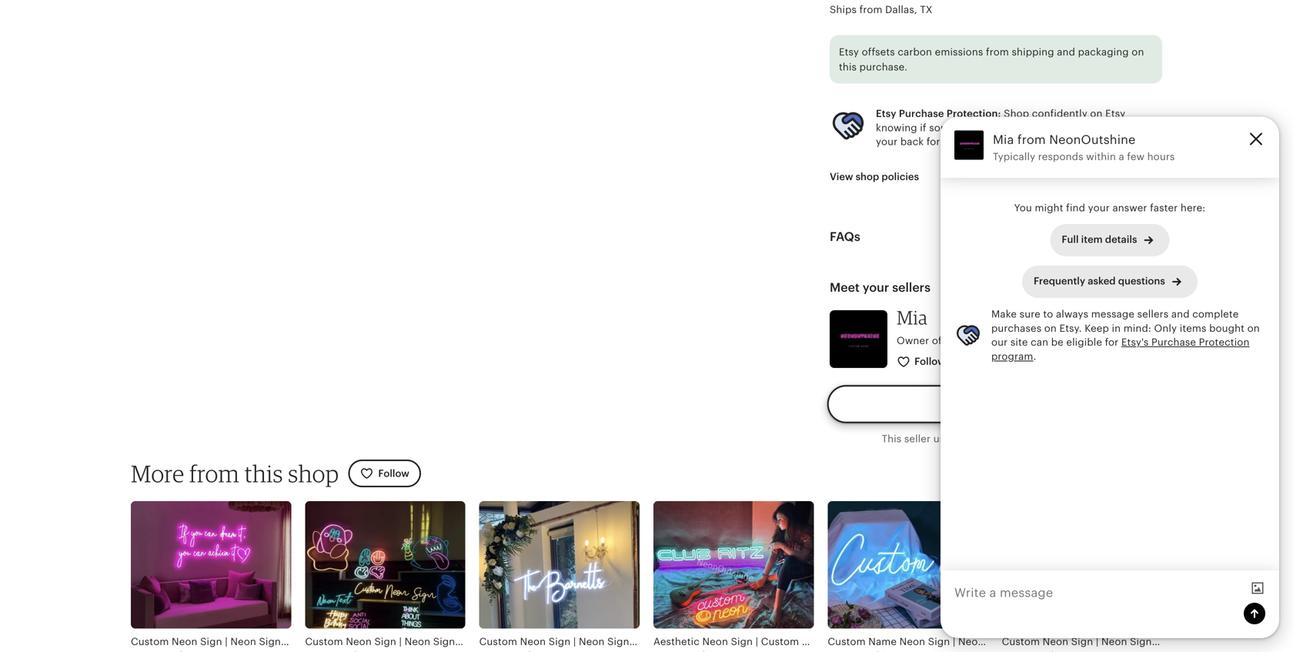 Task type: locate. For each thing, give the bounding box(es) containing it.
0 horizontal spatial follow
[[378, 468, 410, 479]]

custom name neon sign | neon sign bar | neon sign | personalized sign | led neon sign | neon sign light | kids room sign | wedding sign image
[[828, 501, 988, 629]]

mia
[[993, 133, 1015, 147], [897, 306, 928, 329]]

1 horizontal spatial this
[[839, 61, 857, 73]]

0 vertical spatial responds
[[1039, 151, 1084, 162]]

0 vertical spatial your
[[876, 136, 898, 148]]

1 vertical spatial this
[[245, 459, 283, 488]]

emissions
[[935, 46, 984, 58]]

eligible down keep
[[1067, 337, 1103, 348]]

order,
[[1083, 122, 1112, 134]]

follow
[[915, 356, 946, 367], [378, 468, 410, 479]]

only
[[1155, 323, 1178, 334]]

0 horizontal spatial responds
[[971, 433, 1016, 445]]

shipping
[[1012, 46, 1055, 58]]

custom neon sign | neon sign | personalized gifts | wedding signs | name signs  |  led neon lights | neon sign bar | customize neon sign image
[[479, 501, 640, 629]]

0 horizontal spatial your
[[876, 136, 898, 148]]

2 horizontal spatial etsy
[[1106, 108, 1126, 120]]

on right packaging
[[1132, 46, 1145, 58]]

0 horizontal spatial etsy
[[839, 46, 859, 58]]

mia image
[[830, 310, 888, 368]]

for inside make sure to always message sellers and complete purchases on etsy. keep in mind: only items bought on our site can be eligible for
[[1105, 337, 1119, 348]]

1 vertical spatial eligible
[[1067, 337, 1103, 348]]

neonoutshine image
[[955, 130, 984, 160]]

0 vertical spatial for
[[927, 136, 941, 148]]

can
[[1031, 337, 1049, 348]]

policies
[[882, 171, 919, 182]]

our
[[992, 337, 1008, 348]]

for left the all
[[927, 136, 941, 148]]

mia up owner
[[897, 306, 928, 329]]

shop for view
[[856, 171, 880, 182]]

1 horizontal spatial follow
[[915, 356, 946, 367]]

all
[[943, 136, 955, 148]]

etsy
[[839, 46, 859, 58], [876, 108, 897, 120], [1106, 108, 1126, 120]]

and inside make sure to always message sellers and complete purchases on etsy. keep in mind: only items bought on our site can be eligible for
[[1172, 309, 1190, 320]]

from for mia from neonoutshine typically responds within a few hours
[[1018, 133, 1046, 147]]

this
[[882, 433, 902, 445]]

2 horizontal spatial shop
[[949, 356, 972, 367]]

mia inside mia owner of
[[897, 306, 928, 329]]

confidently
[[1032, 108, 1088, 120]]

responds down the '—'
[[1039, 151, 1084, 162]]

typically
[[993, 151, 1036, 162]]

your right find
[[1089, 202, 1110, 214]]

view shop policies button
[[819, 163, 931, 191]]

your down knowing
[[876, 136, 898, 148]]

0 horizontal spatial for
[[927, 136, 941, 148]]

mia up typically
[[993, 133, 1015, 147]]

for
[[927, 136, 941, 148], [1105, 337, 1119, 348]]

mia for mia owner of
[[897, 306, 928, 329]]

from right ships
[[860, 4, 883, 15]]

0 vertical spatial this
[[839, 61, 857, 73]]

more from this shop
[[131, 459, 339, 488]]

1 vertical spatial for
[[1105, 337, 1119, 348]]

from
[[860, 4, 883, 15], [986, 46, 1010, 58], [1018, 133, 1046, 147], [189, 459, 240, 488]]

aesthetic neon sign | custom neon sign | neon sign | personalized gifts | wedding signs | name signs  |  led neon lights | neon sign bar image
[[654, 501, 814, 629]]

from right more
[[189, 459, 240, 488]]

shop
[[856, 171, 880, 182], [949, 356, 972, 367], [288, 459, 339, 488]]

custom neon sign | neon sign | personalized gifts | wedding signs | name signs  |  led neon lights | neon signs | neon sign bar image
[[131, 501, 291, 629]]

1 horizontal spatial eligible
[[1067, 337, 1103, 348]]

on inside the shop confidently on etsy knowing if something goes wrong with an order, we've got your back for all eligible purchases —
[[1091, 108, 1103, 120]]

1 vertical spatial your
[[1089, 202, 1110, 214]]

responds
[[1039, 151, 1084, 162], [971, 433, 1016, 445]]

item
[[1082, 234, 1103, 245]]

1 horizontal spatial and
[[1172, 309, 1190, 320]]

1 vertical spatial and
[[1172, 309, 1190, 320]]

1 vertical spatial shop
[[949, 356, 972, 367]]

and up items
[[1172, 309, 1190, 320]]

etsy up we've
[[1106, 108, 1126, 120]]

back
[[901, 136, 924, 148]]

purchases up site
[[992, 323, 1042, 334]]

from inside the mia from neonoutshine typically responds within a few hours
[[1018, 133, 1046, 147]]

responds right usually
[[971, 433, 1016, 445]]

purchase down only
[[1152, 337, 1197, 348]]

for down in
[[1105, 337, 1119, 348]]

eligible inside the shop confidently on etsy knowing if something goes wrong with an order, we've got your back for all eligible purchases —
[[957, 136, 993, 148]]

2 vertical spatial shop
[[288, 459, 339, 488]]

custom neon sign | neon sign | personalized gifts | wedding signs | name signs  |  led neon lights | neon signs bar | bedroom neon sign image
[[1002, 501, 1163, 629]]

1 vertical spatial responds
[[971, 433, 1016, 445]]

on right bought
[[1248, 323, 1260, 334]]

mia inside the mia from neonoutshine typically responds within a few hours
[[993, 133, 1015, 147]]

full item details button
[[1051, 224, 1170, 257]]

1 vertical spatial purchase
[[1152, 337, 1197, 348]]

to
[[1044, 309, 1054, 320]]

frequently
[[1034, 275, 1086, 287]]

responds inside the mia from neonoutshine typically responds within a few hours
[[1039, 151, 1084, 162]]

mia for mia from neonoutshine typically responds within a few hours
[[993, 133, 1015, 147]]

0 vertical spatial and
[[1057, 46, 1076, 58]]

and for complete
[[1172, 309, 1190, 320]]

0 vertical spatial shop
[[856, 171, 880, 182]]

shop
[[1004, 108, 1030, 120]]

etsy up knowing
[[876, 108, 897, 120]]

0 horizontal spatial purchase
[[899, 108, 945, 120]]

etsy's purchase protection program link
[[992, 337, 1250, 362]]

1 horizontal spatial etsy
[[876, 108, 897, 120]]

tx
[[921, 4, 933, 15]]

from left shipping
[[986, 46, 1010, 58]]

if
[[920, 122, 927, 134]]

0 horizontal spatial eligible
[[957, 136, 993, 148]]

in
[[1112, 323, 1121, 334]]

0 horizontal spatial mia
[[897, 306, 928, 329]]

more
[[131, 459, 184, 488]]

etsy inside etsy offsets carbon emissions from shipping and packaging on this purchase.
[[839, 46, 859, 58]]

protection:
[[947, 108, 1002, 120]]

this inside etsy offsets carbon emissions from shipping and packaging on this purchase.
[[839, 61, 857, 73]]

1 vertical spatial mia
[[897, 306, 928, 329]]

and
[[1057, 46, 1076, 58], [1172, 309, 1190, 320]]

1 horizontal spatial for
[[1105, 337, 1119, 348]]

etsy inside the shop confidently on etsy knowing if something goes wrong with an order, we've got your back for all eligible purchases —
[[1106, 108, 1126, 120]]

1 horizontal spatial shop
[[856, 171, 880, 182]]

your
[[876, 136, 898, 148], [1089, 202, 1110, 214]]

a
[[1119, 151, 1125, 162]]

owner
[[897, 335, 930, 347]]

on down to
[[1045, 323, 1057, 334]]

got
[[1145, 122, 1161, 134]]

eligible
[[957, 136, 993, 148], [1067, 337, 1103, 348]]

few
[[1128, 151, 1145, 162]]

1 horizontal spatial responds
[[1039, 151, 1084, 162]]

eligible down something
[[957, 136, 993, 148]]

questions
[[1119, 275, 1166, 287]]

0 horizontal spatial this
[[245, 459, 283, 488]]

0 vertical spatial purchases
[[996, 136, 1046, 148]]

answer
[[1113, 202, 1148, 214]]

purchase up if on the top of the page
[[899, 108, 945, 120]]

you might find your answer faster here:
[[1015, 202, 1206, 214]]

shop for follow
[[949, 356, 972, 367]]

from left the '—'
[[1018, 133, 1046, 147]]

neonoutshine link
[[1050, 133, 1136, 147]]

knowing
[[876, 122, 918, 134]]

bought
[[1210, 323, 1245, 334]]

0 horizontal spatial and
[[1057, 46, 1076, 58]]

1 vertical spatial follow
[[378, 468, 410, 479]]

this seller usually responds
[[882, 433, 1019, 445]]

this
[[839, 61, 857, 73], [245, 459, 283, 488]]

neonoutshine
[[1050, 133, 1136, 147]]

1 horizontal spatial mia
[[993, 133, 1015, 147]]

0 vertical spatial purchase
[[899, 108, 945, 120]]

1 horizontal spatial purchase
[[1152, 337, 1197, 348]]

dallas,
[[886, 4, 918, 15]]

purchase inside etsy's purchase protection program
[[1152, 337, 1197, 348]]

purchases
[[996, 136, 1046, 148], [992, 323, 1042, 334]]

frequently asked questions button
[[1023, 266, 1198, 298]]

0 vertical spatial eligible
[[957, 136, 993, 148]]

purchases down wrong
[[996, 136, 1046, 148]]

and right shipping
[[1057, 46, 1076, 58]]

custom neon sign | neon sign | personalized gifts | wedding signs | name neon sign |  led neon light | wall decor | sale | outdoor sign image
[[305, 501, 466, 629]]

0 vertical spatial mia
[[993, 133, 1015, 147]]

1 vertical spatial purchases
[[992, 323, 1042, 334]]

mind:
[[1124, 323, 1152, 334]]

etsy for etsy offsets carbon emissions from shipping and packaging on this purchase.
[[839, 46, 859, 58]]

hours
[[1148, 151, 1175, 162]]

and inside etsy offsets carbon emissions from shipping and packaging on this purchase.
[[1057, 46, 1076, 58]]

on up order,
[[1091, 108, 1103, 120]]

view shop policies
[[830, 171, 919, 182]]

0 vertical spatial follow
[[915, 356, 946, 367]]

you
[[1015, 202, 1033, 214]]

etsy left offsets
[[839, 46, 859, 58]]

on
[[1132, 46, 1145, 58], [1091, 108, 1103, 120], [1045, 323, 1057, 334], [1248, 323, 1260, 334]]

follow shop
[[915, 356, 972, 367]]

might
[[1035, 202, 1064, 214]]

find
[[1067, 202, 1086, 214]]



Task type: vqa. For each thing, say whether or not it's contained in the screenshot.
Be
yes



Task type: describe. For each thing, give the bounding box(es) containing it.
keep
[[1085, 323, 1110, 334]]

follow shop button
[[886, 348, 985, 376]]

etsy.
[[1060, 323, 1082, 334]]

something
[[930, 122, 982, 134]]

make
[[992, 309, 1017, 320]]

faster
[[1151, 202, 1178, 214]]

.
[[1034, 351, 1037, 362]]

follow for follow shop
[[915, 356, 946, 367]]

etsy's purchase protection program
[[992, 337, 1250, 362]]

packaging
[[1079, 46, 1129, 58]]

from for more from this shop
[[189, 459, 240, 488]]

with
[[1045, 122, 1065, 134]]

usually
[[934, 433, 968, 445]]

mia from neonoutshine typically responds within a few hours
[[993, 133, 1175, 162]]

etsy offsets carbon emissions from shipping and packaging on this purchase.
[[839, 46, 1145, 73]]

carbon
[[898, 46, 933, 58]]

an
[[1068, 122, 1080, 134]]

items
[[1180, 323, 1207, 334]]

view
[[830, 171, 854, 182]]

Write a message text field
[[955, 584, 1244, 621]]

follow button
[[348, 460, 421, 488]]

your inside the shop confidently on etsy knowing if something goes wrong with an order, we've got your back for all eligible purchases —
[[876, 136, 898, 148]]

program
[[992, 351, 1034, 362]]

site
[[1011, 337, 1028, 348]]

offsets
[[862, 46, 895, 58]]

and for packaging
[[1057, 46, 1076, 58]]

sure
[[1020, 309, 1041, 320]]

make sure to always message sellers and complete purchases on etsy. keep in mind: only items bought on our site can be eligible for
[[992, 309, 1260, 348]]

from inside etsy offsets carbon emissions from shipping and packaging on this purchase.
[[986, 46, 1010, 58]]

etsy for etsy purchase protection:
[[876, 108, 897, 120]]

frequently asked questions
[[1034, 275, 1166, 287]]

wrong
[[1011, 122, 1042, 134]]

from for ships from dallas, tx
[[860, 4, 883, 15]]

full item details
[[1062, 234, 1138, 245]]

ships from dallas, tx
[[830, 4, 933, 15]]

be
[[1052, 337, 1064, 348]]

within
[[1087, 151, 1117, 162]]

0 horizontal spatial shop
[[288, 459, 339, 488]]

purchase for protection
[[1152, 337, 1197, 348]]

seller
[[905, 433, 931, 445]]

etsy purchase protection:
[[876, 108, 1002, 120]]

ships
[[830, 4, 857, 15]]

asked
[[1088, 275, 1116, 287]]

full
[[1062, 234, 1079, 245]]

1 horizontal spatial your
[[1089, 202, 1110, 214]]

protection
[[1199, 337, 1250, 348]]

purchases inside make sure to always message sellers and complete purchases on etsy. keep in mind: only items bought on our site can be eligible for
[[992, 323, 1042, 334]]

sellers
[[1138, 309, 1169, 320]]

eligible inside make sure to always message sellers and complete purchases on etsy. keep in mind: only items bought on our site can be eligible for
[[1067, 337, 1103, 348]]

purchase.
[[860, 61, 908, 73]]

for inside the shop confidently on etsy knowing if something goes wrong with an order, we've got your back for all eligible purchases —
[[927, 136, 941, 148]]

goes
[[984, 122, 1008, 134]]

follow for follow
[[378, 468, 410, 479]]

complete
[[1193, 309, 1239, 320]]

—
[[1049, 136, 1058, 148]]

of
[[932, 335, 942, 347]]

we've
[[1114, 122, 1142, 134]]

message
[[1092, 309, 1135, 320]]

purchase for protection:
[[899, 108, 945, 120]]

shop confidently on etsy knowing if something goes wrong with an order, we've got your back for all eligible purchases —
[[876, 108, 1161, 148]]

details
[[1106, 234, 1138, 245]]

on inside etsy offsets carbon emissions from shipping and packaging on this purchase.
[[1132, 46, 1145, 58]]

purchases inside the shop confidently on etsy knowing if something goes wrong with an order, we've got your back for all eligible purchases —
[[996, 136, 1046, 148]]

mia owner of
[[897, 306, 945, 347]]

etsy's
[[1122, 337, 1149, 348]]

here:
[[1181, 202, 1206, 214]]

always
[[1057, 309, 1089, 320]]



